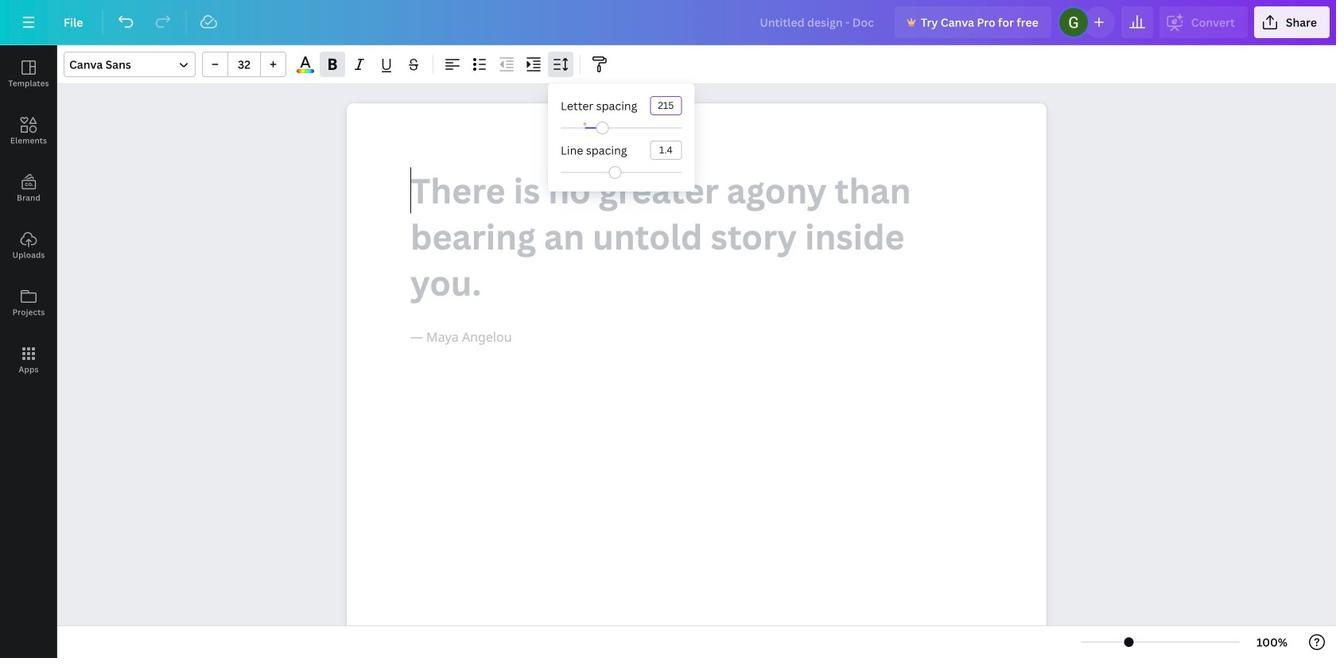 Task type: locate. For each thing, give the bounding box(es) containing it.
group
[[202, 52, 286, 77]]

-- text field
[[651, 97, 681, 115], [651, 142, 681, 159]]

side panel tab list
[[0, 45, 57, 389]]

None text field
[[347, 103, 1047, 659]]

1 vertical spatial -- text field
[[651, 142, 681, 159]]

1 -- text field from the top
[[651, 97, 681, 115]]

0 vertical spatial -- text field
[[651, 97, 681, 115]]

color range image
[[297, 69, 314, 73]]

main menu bar
[[0, 0, 1337, 45]]



Task type: describe. For each thing, give the bounding box(es) containing it.
2 -- text field from the top
[[651, 142, 681, 159]]

– – number field
[[233, 57, 255, 72]]

Zoom button
[[1247, 630, 1298, 656]]

Design title text field
[[747, 6, 889, 38]]



Task type: vqa. For each thing, say whether or not it's contained in the screenshot.
Color Range icon
yes



